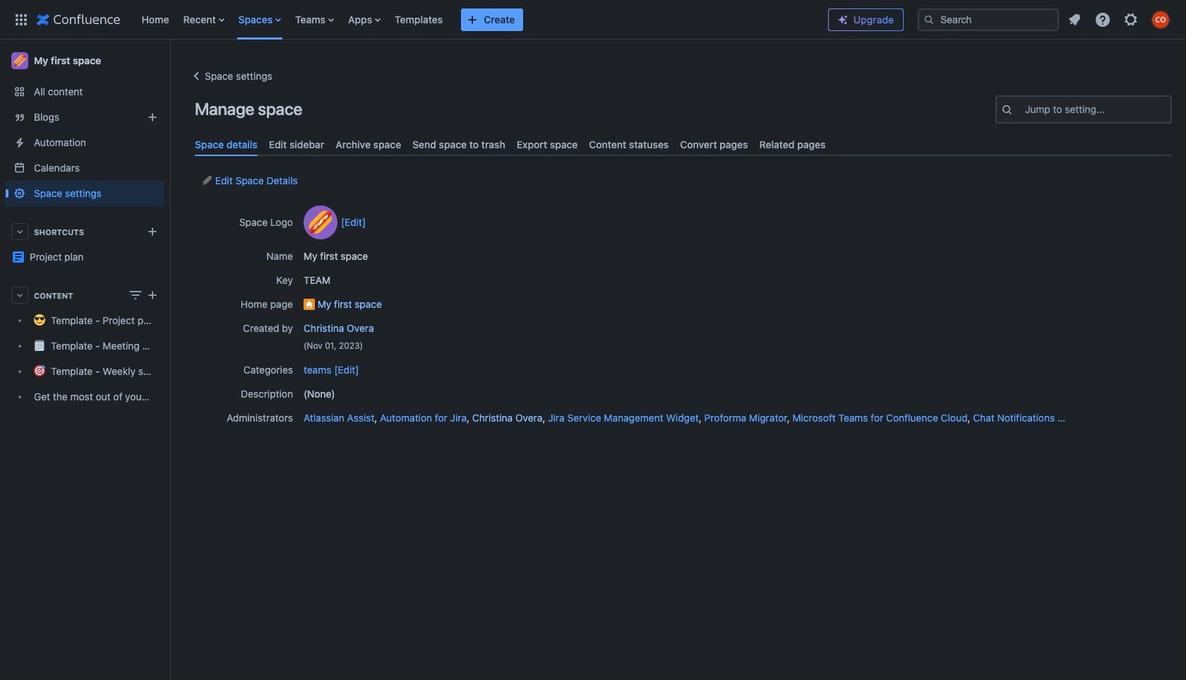Task type: locate. For each thing, give the bounding box(es) containing it.
change view image
[[127, 287, 144, 304]]

search image
[[924, 14, 935, 25]]

1 horizontal spatial list
[[1062, 7, 1178, 32]]

banner
[[0, 0, 1186, 42]]

create a blog image
[[144, 109, 161, 126]]

space element
[[0, 40, 169, 680]]

list
[[135, 0, 817, 39], [1062, 7, 1178, 32]]

space logo image
[[304, 206, 338, 240]]

collapse sidebar image
[[154, 47, 185, 75]]

main content
[[169, 40, 1186, 54]]

Search settings text field
[[1025, 102, 1028, 117]]

confluence image
[[37, 11, 120, 28], [37, 11, 120, 28]]

add shortcut image
[[144, 223, 161, 240]]

tree
[[6, 308, 164, 410]]

global element
[[8, 0, 817, 39]]

0 horizontal spatial list
[[135, 0, 817, 39]]

Search field
[[918, 8, 1059, 31]]

None search field
[[918, 8, 1059, 31]]

tab list
[[189, 133, 1178, 156]]

list for premium icon
[[1062, 7, 1178, 32]]

premium image
[[838, 14, 849, 25]]



Task type: vqa. For each thing, say whether or not it's contained in the screenshot.
Create a blog image
yes



Task type: describe. For each thing, give the bounding box(es) containing it.
tree inside "space" element
[[6, 308, 164, 410]]

help icon image
[[1095, 11, 1112, 28]]

edit image
[[201, 175, 213, 187]]

notification icon image
[[1066, 11, 1083, 28]]

settings icon image
[[1123, 11, 1140, 28]]

list for appswitcher icon
[[135, 0, 817, 39]]

template - project plan image
[[13, 251, 24, 263]]

create image
[[144, 287, 161, 304]]

appswitcher icon image
[[13, 11, 30, 28]]



